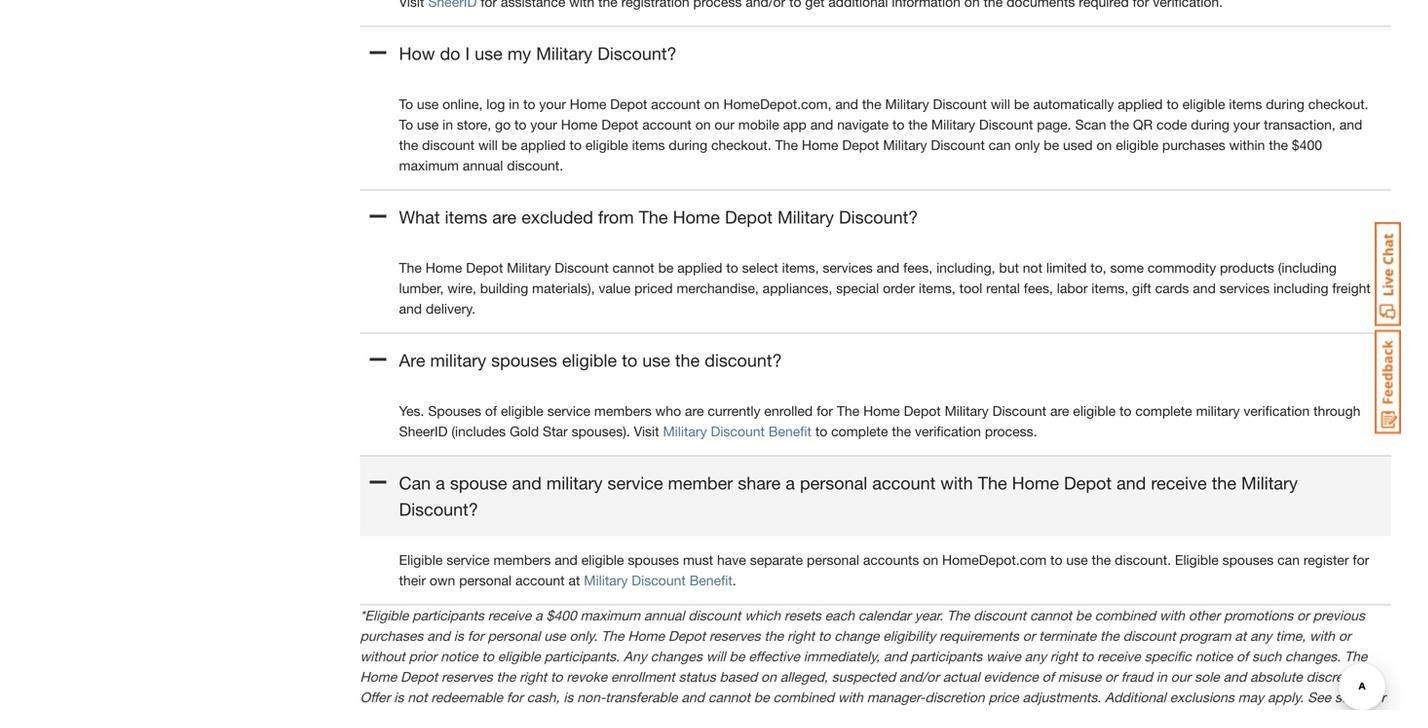Task type: vqa. For each thing, say whether or not it's contained in the screenshot.
the special
yes



Task type: describe. For each thing, give the bounding box(es) containing it.
and inside 'eligible service members and eligible spouses must have separate personal accounts on homedepot.com to use the discount. eligible spouses can register for their own personal account at'
[[555, 552, 578, 568]]

eligible inside dropdown button
[[562, 350, 617, 371]]

transaction,
[[1264, 117, 1336, 133]]

including
[[1274, 280, 1329, 296]]

limited
[[1047, 260, 1087, 276]]

mobile
[[738, 117, 779, 133]]

manager-
[[867, 690, 925, 706]]

0 vertical spatial right
[[787, 628, 815, 644]]

be inside the home depot military discount cannot be applied to select items, services and fees,     including, but not limited to, some commodity products (including lumber, wire, building materials),     value priced merchandise, appliances, special order items, tool rental fees, labor items, gift cards and     services including freight and delivery.
[[658, 260, 674, 276]]

to inside the home depot military discount cannot be applied to select items, services and fees,     including, but not limited to, some commodity products (including lumber, wire, building materials),     value priced merchandise, appliances, special order items, tool rental fees, labor items, gift cards and     services including freight and delivery.
[[726, 260, 738, 276]]

or left fraud
[[1105, 669, 1117, 685]]

2 horizontal spatial items
[[1229, 96, 1262, 112]]

qr
[[1133, 117, 1153, 133]]

currently
[[708, 403, 761, 419]]

misuse
[[1058, 669, 1101, 685]]

with left other
[[1160, 608, 1185, 624]]

0 horizontal spatial checkout.
[[711, 137, 772, 153]]

benefit for discount?
[[769, 424, 812, 440]]

discretion
[[925, 690, 985, 706]]

what
[[399, 207, 440, 228]]

0 horizontal spatial receive
[[488, 608, 531, 624]]

2 notice from the left
[[1195, 649, 1233, 665]]

the inside "dropdown button"
[[639, 207, 668, 228]]

*eligible
[[360, 608, 409, 624]]

do
[[440, 43, 460, 64]]

used
[[1063, 137, 1093, 153]]

discount inside yes. spouses of eligible service members who are currently enrolled for the home depot military discount are eligible to complete military verification through sheerid (includes gold star spouses). visit
[[993, 403, 1047, 419]]

delivery.
[[426, 301, 476, 317]]

applied inside the home depot military discount cannot be applied to select items, services and fees,     including, but not limited to, some commodity products (including lumber, wire, building materials),     value priced merchandise, appliances, special order items, tool rental fees, labor items, gift cards and     services including freight and delivery.
[[678, 260, 723, 276]]

enrolled
[[764, 403, 813, 419]]

on inside *eligible participants receive a $400 maximum annual discount which resets each calendar year. the discount cannot be combined with other promotions or previous purchases and is for personal use only. the home depot reserves the right to change eligibility requirements or terminate the discount program at any time, with or without prior notice to eligible participants. any changes will be effective immediately, and participants waive any right to receive specific notice of such changes. the home depot reserves the right to revoke enrollment status based on alleged, suspected and/or actual evidence of misuse or fraud in our sole and absolute discretion. offer is not redeemable for cash, is non-transferable and cannot be combined with manager-discretion price adjustments. additional exclusions may apply. see store for details.
[[761, 669, 777, 685]]

some
[[1110, 260, 1144, 276]]

personal up each
[[807, 552, 859, 568]]

discount?
[[705, 350, 782, 371]]

to use online, log in to your home depot account on homedepot.com,     and the military discount will be automatically applied to eligible items during checkout. to use in store, go to your home depot account on our mobile app and navigate to the military discount page.     scan the qr code during your transaction, and the discount will be applied to eligible items during checkout.     the home depot military discount can only be used on eligible purchases within the $400 maximum annual discount.
[[399, 96, 1369, 174]]

previous
[[1313, 608, 1365, 624]]

any
[[624, 649, 647, 665]]

can inside 'eligible service members and eligible spouses must have separate personal accounts on homedepot.com to use the discount. eligible spouses can register for their own personal account at'
[[1278, 552, 1300, 568]]

eligible service members and eligible spouses must have separate personal accounts on homedepot.com to use the discount. eligible spouses can register for their own personal account at
[[399, 552, 1369, 589]]

account inside 'eligible service members and eligible spouses must have separate personal accounts on homedepot.com to use the discount. eligible spouses can register for their own personal account at'
[[516, 573, 565, 589]]

suspected
[[832, 669, 896, 685]]

eligible inside 'eligible service members and eligible spouses must have separate personal accounts on homedepot.com to use the discount. eligible spouses can register for their own personal account at'
[[582, 552, 624, 568]]

0 horizontal spatial any
[[1025, 649, 1047, 665]]

$400 inside "to use online, log in to your home depot account on homedepot.com,     and the military discount will be automatically applied to eligible items during checkout. to use in store, go to your home depot account on our mobile app and navigate to the military discount page.     scan the qr code during your transaction, and the discount will be applied to eligible items during checkout.     the home depot military discount can only be used on eligible purchases within the $400 maximum annual discount."
[[1292, 137, 1323, 153]]

use right i
[[475, 43, 503, 64]]

your right the go
[[530, 117, 557, 133]]

wire,
[[448, 280, 476, 296]]

0 vertical spatial combined
[[1095, 608, 1156, 624]]

the up discretion.
[[1345, 649, 1368, 665]]

and/or
[[899, 669, 939, 685]]

1 horizontal spatial checkout.
[[1309, 96, 1369, 112]]

personal inside can a spouse and military service member share a personal account with the home depot and receive the military discount?
[[800, 473, 868, 494]]

only.
[[570, 628, 598, 644]]

1 horizontal spatial during
[[1191, 117, 1230, 133]]

home inside "dropdown button"
[[673, 207, 720, 228]]

building
[[480, 280, 528, 296]]

are military spouses eligible to use the discount? button
[[360, 333, 1392, 387]]

(includes
[[452, 424, 506, 440]]

discount up specific
[[1123, 628, 1176, 644]]

discount down .
[[688, 608, 741, 624]]

home up any
[[628, 628, 665, 644]]

purchases inside *eligible participants receive a $400 maximum annual discount which resets each calendar year. the discount cannot be combined with other promotions or previous purchases and is for personal use only. the home depot reserves the right to change eligibility requirements or terminate the discount program at any time, with or without prior notice to eligible participants. any changes will be effective immediately, and participants waive any right to receive specific notice of such changes. the home depot reserves the right to revoke enrollment status based on alleged, suspected and/or actual evidence of misuse or fraud in our sole and absolute discretion. offer is not redeemable for cash, is non-transferable and cannot be combined with manager-discretion price adjustments. additional exclusions may apply. see store for details.
[[360, 628, 423, 644]]

on left homedepot.com,
[[704, 96, 720, 112]]

freight
[[1333, 280, 1371, 296]]

2 vertical spatial of
[[1042, 669, 1054, 685]]

evidence
[[984, 669, 1039, 685]]

military inside can a spouse and military service member share a personal account with the home depot and receive the military discount?
[[1242, 473, 1298, 494]]

with inside can a spouse and military service member share a personal account with the home depot and receive the military discount?
[[941, 473, 973, 494]]

.
[[733, 573, 736, 589]]

0 horizontal spatial is
[[394, 690, 404, 706]]

the inside the home depot military discount cannot be applied to select items, services and fees,     including, but not limited to, some commodity products (including lumber, wire, building materials),     value priced merchandise, appliances, special order items, tool rental fees, labor items, gift cards and     services including freight and delivery.
[[399, 260, 422, 276]]

home inside yes. spouses of eligible service members who are currently enrolled for the home depot military discount are eligible to complete military verification through sheerid (includes gold star spouses). visit
[[864, 403, 900, 419]]

0 horizontal spatial reserves
[[441, 669, 493, 685]]

1 horizontal spatial items,
[[919, 280, 956, 296]]

military discount benefit link for the
[[663, 424, 812, 440]]

verification inside yes. spouses of eligible service members who are currently enrolled for the home depot military discount are eligible to complete military verification through sheerid (includes gold star spouses). visit
[[1244, 403, 1310, 419]]

be down based
[[754, 690, 769, 706]]

the up requirements
[[947, 608, 970, 624]]

based
[[720, 669, 757, 685]]

own
[[430, 573, 455, 589]]

use inside 'eligible service members and eligible spouses must have separate personal accounts on homedepot.com to use the discount. eligible spouses can register for their own personal account at'
[[1066, 552, 1088, 568]]

sheerid
[[399, 424, 448, 440]]

use inside *eligible participants receive a $400 maximum annual discount which resets each calendar year. the discount cannot be combined with other promotions or previous purchases and is for personal use only. the home depot reserves the right to change eligibility requirements or terminate the discount program at any time, with or without prior notice to eligible participants. any changes will be effective immediately, and participants waive any right to receive specific notice of such changes. the home depot reserves the right to revoke enrollment status based on alleged, suspected and/or actual evidence of misuse or fraud in our sole and absolute discretion. offer is not redeemable for cash, is non-transferable and cannot be combined with manager-discretion price adjustments. additional exclusions may apply. see store for details.
[[544, 628, 566, 644]]

store
[[1335, 690, 1366, 706]]

their
[[399, 573, 426, 589]]

complete inside yes. spouses of eligible service members who are currently enrolled for the home depot military discount are eligible to complete military verification through sheerid (includes gold star spouses). visit
[[1136, 403, 1193, 419]]

2 vertical spatial cannot
[[708, 690, 750, 706]]

can
[[399, 473, 431, 494]]

to inside dropdown button
[[622, 350, 638, 371]]

depot inside yes. spouses of eligible service members who are currently enrolled for the home depot military discount are eligible to complete military verification through sheerid (includes gold star spouses). visit
[[904, 403, 941, 419]]

0 horizontal spatial in
[[443, 117, 453, 133]]

be down page.
[[1044, 137, 1059, 153]]

2 horizontal spatial right
[[1050, 649, 1078, 665]]

your down 'how do i use my military discount?'
[[539, 96, 566, 112]]

register
[[1304, 552, 1349, 568]]

service inside can a spouse and military service member share a personal account with the home depot and receive the military discount?
[[608, 473, 663, 494]]

1 notice from the left
[[441, 649, 478, 665]]

spouses
[[428, 403, 481, 419]]

1 horizontal spatial is
[[454, 628, 464, 644]]

1 vertical spatial cannot
[[1030, 608, 1072, 624]]

account inside can a spouse and military service member share a personal account with the home depot and receive the military discount?
[[872, 473, 936, 494]]

alleged,
[[780, 669, 828, 685]]

0 vertical spatial in
[[509, 96, 520, 112]]

go
[[495, 117, 511, 133]]

offer
[[360, 690, 390, 706]]

use up who
[[642, 350, 670, 371]]

of inside yes. spouses of eligible service members who are currently enrolled for the home depot military discount are eligible to complete military verification through sheerid (includes gold star spouses). visit
[[485, 403, 497, 419]]

online,
[[443, 96, 483, 112]]

personal inside *eligible participants receive a $400 maximum annual discount which resets each calendar year. the discount cannot be combined with other promotions or previous purchases and is for personal use only. the home depot reserves the right to change eligibility requirements or terminate the discount program at any time, with or without prior notice to eligible participants. any changes will be effective immediately, and participants waive any right to receive specific notice of such changes. the home depot reserves the right to revoke enrollment status based on alleged, suspected and/or actual evidence of misuse or fraud in our sole and absolute discretion. offer is not redeemable for cash, is non-transferable and cannot be combined with manager-discretion price adjustments. additional exclusions may apply. see store for details.
[[488, 628, 540, 644]]

personal right own at the left of the page
[[459, 573, 512, 589]]

such
[[1252, 649, 1282, 665]]

see
[[1308, 690, 1331, 706]]

are
[[399, 350, 425, 371]]

live chat image
[[1375, 222, 1401, 326]]

the inside "to use online, log in to your home depot account on homedepot.com,     and the military discount will be automatically applied to eligible items during checkout. to use in store, go to your home depot account on our mobile app and navigate to the military discount page.     scan the qr code during your transaction, and the discount will be applied to eligible items during checkout.     the home depot military discount can only be used on eligible purchases within the $400 maximum annual discount."
[[775, 137, 798, 153]]

on left mobile
[[696, 117, 711, 133]]

2 horizontal spatial are
[[1051, 403, 1069, 419]]

app
[[783, 117, 807, 133]]

2 horizontal spatial during
[[1266, 96, 1305, 112]]

merchandise,
[[677, 280, 759, 296]]

labor
[[1057, 280, 1088, 296]]

fraud
[[1121, 669, 1153, 685]]

enrollment
[[611, 669, 675, 685]]

annual inside "to use online, log in to your home depot account on homedepot.com,     and the military discount will be automatically applied to eligible items during checkout. to use in store, go to your home depot account on our mobile app and navigate to the military discount page.     scan the qr code during your transaction, and the discount will be applied to eligible items during checkout.     the home depot military discount can only be used on eligible purchases within the $400 maximum annual discount."
[[463, 157, 503, 174]]

prior
[[409, 649, 437, 665]]

military discount benefit to complete the verification process.
[[663, 424, 1037, 440]]

promotions
[[1224, 608, 1293, 624]]

discount inside the home depot military discount cannot be applied to select items, services and fees,     including, but not limited to, some commodity products (including lumber, wire, building materials),     value priced merchandise, appliances, special order items, tool rental fees, labor items, gift cards and     services including freight and delivery.
[[555, 260, 609, 276]]

commodity
[[1148, 260, 1216, 276]]

member
[[668, 473, 733, 494]]

other
[[1189, 608, 1220, 624]]

specific
[[1145, 649, 1192, 665]]

be up terminate
[[1076, 608, 1091, 624]]

redeemable
[[431, 690, 503, 706]]

can inside "to use online, log in to your home depot account on homedepot.com,     and the military discount will be automatically applied to eligible items during checkout. to use in store, go to your home depot account on our mobile app and navigate to the military discount page.     scan the qr code during your transaction, and the discount will be applied to eligible items during checkout.     the home depot military discount can only be used on eligible purchases within the $400 maximum annual discount."
[[989, 137, 1011, 153]]

are military spouses eligible to use the discount?
[[399, 350, 782, 371]]

1 horizontal spatial services
[[1220, 280, 1270, 296]]

within
[[1229, 137, 1265, 153]]

the inside yes. spouses of eligible service members who are currently enrolled for the home depot military discount are eligible to complete military verification through sheerid (includes gold star spouses). visit
[[837, 403, 860, 419]]

0 vertical spatial applied
[[1118, 96, 1163, 112]]

to inside 'eligible service members and eligible spouses must have separate personal accounts on homedepot.com to use the discount. eligible spouses can register for their own personal account at'
[[1051, 552, 1063, 568]]

for left the cash, in the left bottom of the page
[[507, 690, 523, 706]]

members inside yes. spouses of eligible service members who are currently enrolled for the home depot military discount are eligible to complete military verification through sheerid (includes gold star spouses). visit
[[594, 403, 652, 419]]

to,
[[1091, 260, 1107, 276]]

including,
[[937, 260, 995, 276]]

military inside yes. spouses of eligible service members who are currently enrolled for the home depot military discount are eligible to complete military verification through sheerid (includes gold star spouses). visit
[[1196, 403, 1240, 419]]

discount. inside "to use online, log in to your home depot account on homedepot.com,     and the military discount will be automatically applied to eligible items during checkout. to use in store, go to your home depot account on our mobile app and navigate to the military discount page.     scan the qr code during your transaction, and the discount will be applied to eligible items during checkout.     the home depot military discount can only be used on eligible purchases within the $400 maximum annual discount."
[[507, 157, 563, 174]]

year.
[[915, 608, 943, 624]]

discount. inside 'eligible service members and eligible spouses must have separate personal accounts on homedepot.com to use the discount. eligible spouses can register for their own personal account at'
[[1115, 552, 1171, 568]]

cannot inside the home depot military discount cannot be applied to select items, services and fees,     including, but not limited to, some commodity products (including lumber, wire, building materials),     value priced merchandise, appliances, special order items, tool rental fees, labor items, gift cards and     services including freight and delivery.
[[613, 260, 655, 276]]

the right only. on the bottom left of the page
[[601, 628, 624, 644]]

members inside 'eligible service members and eligible spouses must have separate personal accounts on homedepot.com to use the discount. eligible spouses can register for their own personal account at'
[[494, 552, 551, 568]]

benefit for share
[[690, 573, 733, 589]]

sole
[[1195, 669, 1220, 685]]

the inside 'eligible service members and eligible spouses must have separate personal accounts on homedepot.com to use the discount. eligible spouses can register for their own personal account at'
[[1092, 552, 1111, 568]]

calendar
[[858, 608, 911, 624]]

in inside *eligible participants receive a $400 maximum annual discount which resets each calendar year. the discount cannot be combined with other promotions or previous purchases and is for personal use only. the home depot reserves the right to change eligibility requirements or terminate the discount program at any time, with or without prior notice to eligible participants. any changes will be effective immediately, and participants waive any right to receive specific notice of such changes. the home depot reserves the right to revoke enrollment status based on alleged, suspected and/or actual evidence of misuse or fraud in our sole and absolute discretion. offer is not redeemable for cash, is non-transferable and cannot be combined with manager-discretion price adjustments. additional exclusions may apply. see store for details.
[[1157, 669, 1167, 685]]

2 horizontal spatial spouses
[[1223, 552, 1274, 568]]

use left "store,"
[[417, 117, 439, 133]]

our inside *eligible participants receive a $400 maximum annual discount which resets each calendar year. the discount cannot be combined with other promotions or previous purchases and is for personal use only. the home depot reserves the right to change eligibility requirements or terminate the discount program at any time, with or without prior notice to eligible participants. any changes will be effective immediately, and participants waive any right to receive specific notice of such changes. the home depot reserves the right to revoke enrollment status based on alleged, suspected and/or actual evidence of misuse or fraud in our sole and absolute discretion. offer is not redeemable for cash, is non-transferable and cannot be combined with manager-discretion price adjustments. additional exclusions may apply. see store for details.
[[1171, 669, 1191, 685]]

materials),
[[532, 280, 595, 296]]

for up redeemable
[[468, 628, 484, 644]]

military inside yes. spouses of eligible service members who are currently enrolled for the home depot military discount are eligible to complete military verification through sheerid (includes gold star spouses). visit
[[945, 403, 989, 419]]

or left terminate
[[1023, 628, 1035, 644]]

value
[[599, 280, 631, 296]]

discount? inside can a spouse and military service member share a personal account with the home depot and receive the military discount?
[[399, 499, 478, 520]]

on down scan
[[1097, 137, 1112, 153]]

military inside "dropdown button"
[[778, 207, 834, 228]]

which
[[745, 608, 781, 624]]

(including
[[1278, 260, 1337, 276]]

0 horizontal spatial verification
[[915, 424, 981, 440]]

0 horizontal spatial military
[[430, 350, 486, 371]]

change
[[834, 628, 879, 644]]

your up within on the right top of page
[[1234, 117, 1260, 133]]

to inside yes. spouses of eligible service members who are currently enrolled for the home depot military discount are eligible to complete military verification through sheerid (includes gold star spouses). visit
[[1120, 403, 1132, 419]]

not inside the home depot military discount cannot be applied to select items, services and fees,     including, but not limited to, some commodity products (including lumber, wire, building materials),     value priced merchandise, appliances, special order items, tool rental fees, labor items, gift cards and     services including freight and delivery.
[[1023, 260, 1043, 276]]

i
[[465, 43, 470, 64]]

store,
[[457, 117, 491, 133]]

revoke
[[567, 669, 607, 685]]

absolute
[[1250, 669, 1303, 685]]

2 horizontal spatial will
[[991, 96, 1010, 112]]

will inside *eligible participants receive a $400 maximum annual discount which resets each calendar year. the discount cannot be combined with other promotions or previous purchases and is for personal use only. the home depot reserves the right to change eligibility requirements or terminate the discount program at any time, with or without prior notice to eligible participants. any changes will be effective immediately, and participants waive any right to receive specific notice of such changes. the home depot reserves the right to revoke enrollment status based on alleged, suspected and/or actual evidence of misuse or fraud in our sole and absolute discretion. offer is not redeemable for cash, is non-transferable and cannot be combined with manager-discretion price adjustments. additional exclusions may apply. see store for details.
[[706, 649, 726, 665]]

or up the time,
[[1297, 608, 1310, 624]]

2 vertical spatial receive
[[1097, 649, 1141, 665]]

changes
[[651, 649, 702, 665]]

scan
[[1075, 117, 1106, 133]]

how do i use my military discount?
[[399, 43, 677, 64]]

what items are excluded from the home depot military discount? button
[[360, 190, 1392, 244]]

home inside can a spouse and military service member share a personal account with the home depot and receive the military discount?
[[1012, 473, 1059, 494]]

log
[[487, 96, 505, 112]]

non-
[[577, 690, 605, 706]]

share
[[738, 473, 781, 494]]

code
[[1157, 117, 1187, 133]]

0 vertical spatial participants
[[412, 608, 484, 624]]



Task type: locate. For each thing, give the bounding box(es) containing it.
actual
[[943, 669, 980, 685]]

maximum
[[399, 157, 459, 174], [580, 608, 640, 624]]

verification left through
[[1244, 403, 1310, 419]]

1 horizontal spatial eligible
[[1175, 552, 1219, 568]]

service up "star"
[[547, 403, 591, 419]]

combined down alleged,
[[773, 690, 834, 706]]

only
[[1015, 137, 1040, 153]]

1 horizontal spatial military
[[547, 473, 603, 494]]

immediately,
[[804, 649, 880, 665]]

the inside can a spouse and military service member share a personal account with the home depot and receive the military discount?
[[978, 473, 1007, 494]]

$400 inside *eligible participants receive a $400 maximum annual discount which resets each calendar year. the discount cannot be combined with other promotions or previous purchases and is for personal use only. the home depot reserves the right to change eligibility requirements or terminate the discount program at any time, with or without prior notice to eligible participants. any changes will be effective immediately, and participants waive any right to receive specific notice of such changes. the home depot reserves the right to revoke enrollment status based on alleged, suspected and/or actual evidence of misuse or fraud in our sole and absolute discretion. offer is not redeemable for cash, is non-transferable and cannot be combined with manager-discretion price adjustments. additional exclusions may apply. see store for details.
[[546, 608, 577, 624]]

products
[[1220, 260, 1275, 276]]

home down 'how do i use my military discount?'
[[570, 96, 607, 112]]

during
[[1266, 96, 1305, 112], [1191, 117, 1230, 133], [669, 137, 708, 153]]

1 horizontal spatial any
[[1250, 628, 1272, 644]]

0 horizontal spatial annual
[[463, 157, 503, 174]]

at
[[569, 573, 580, 589], [1235, 628, 1247, 644]]

home right the go
[[561, 117, 598, 133]]

our inside "to use online, log in to your home depot account on homedepot.com,     and the military discount will be automatically applied to eligible items during checkout. to use in store, go to your home depot account on our mobile app and navigate to the military discount page.     scan the qr code during your transaction, and the discount will be applied to eligible items during checkout.     the home depot military discount can only be used on eligible purchases within the $400 maximum annual discount."
[[715, 117, 735, 133]]

fees, left labor
[[1024, 280, 1053, 296]]

at inside *eligible participants receive a $400 maximum annual discount which resets each calendar year. the discount cannot be combined with other promotions or previous purchases and is for personal use only. the home depot reserves the right to change eligibility requirements or terminate the discount program at any time, with or without prior notice to eligible participants. any changes will be effective immediately, and participants waive any right to receive specific notice of such changes. the home depot reserves the right to revoke enrollment status based on alleged, suspected and/or actual evidence of misuse or fraud in our sole and absolute discretion. offer is not redeemable for cash, is non-transferable and cannot be combined with manager-discretion price adjustments. additional exclusions may apply. see store for details.
[[1235, 628, 1247, 644]]

maximum up what
[[399, 157, 459, 174]]

1 horizontal spatial benefit
[[769, 424, 812, 440]]

cannot up terminate
[[1030, 608, 1072, 624]]

accounts
[[863, 552, 919, 568]]

2 vertical spatial discount?
[[399, 499, 478, 520]]

how do i use my military discount? button
[[360, 26, 1392, 80]]

on
[[704, 96, 720, 112], [696, 117, 711, 133], [1097, 137, 1112, 153], [923, 552, 939, 568], [761, 669, 777, 685]]

2 horizontal spatial is
[[564, 690, 573, 706]]

service up own at the left of the page
[[447, 552, 490, 568]]

0 vertical spatial reserves
[[709, 628, 761, 644]]

depot
[[610, 96, 647, 112], [601, 117, 639, 133], [842, 137, 879, 153], [725, 207, 773, 228], [466, 260, 503, 276], [904, 403, 941, 419], [1064, 473, 1112, 494], [668, 628, 706, 644], [401, 669, 438, 685]]

1 horizontal spatial reserves
[[709, 628, 761, 644]]

1 horizontal spatial items
[[632, 137, 665, 153]]

any down promotions
[[1250, 628, 1272, 644]]

0 vertical spatial fees,
[[903, 260, 933, 276]]

0 horizontal spatial maximum
[[399, 157, 459, 174]]

items inside "dropdown button"
[[445, 207, 487, 228]]

changes.
[[1285, 649, 1341, 665]]

or down previous on the right
[[1339, 628, 1351, 644]]

for inside yes. spouses of eligible service members who are currently enrolled for the home depot military discount are eligible to complete military verification through sheerid (includes gold star spouses). visit
[[817, 403, 833, 419]]

for inside 'eligible service members and eligible spouses must have separate personal accounts on homedepot.com to use the discount. eligible spouses can register for their own personal account at'
[[1353, 552, 1369, 568]]

be
[[1014, 96, 1030, 112], [502, 137, 517, 153], [1044, 137, 1059, 153], [658, 260, 674, 276], [1076, 608, 1091, 624], [729, 649, 745, 665], [754, 690, 769, 706]]

1 vertical spatial purchases
[[360, 628, 423, 644]]

discretion.
[[1307, 669, 1370, 685]]

0 horizontal spatial of
[[485, 403, 497, 419]]

the home depot military discount cannot be applied to select items, services and fees,     including, but not limited to, some commodity products (including lumber, wire, building materials),     value priced merchandise, appliances, special order items, tool rental fees, labor items, gift cards and     services including freight and delivery.
[[399, 260, 1371, 317]]

2 horizontal spatial of
[[1237, 649, 1249, 665]]

cards
[[1155, 280, 1189, 296]]

yes. spouses of eligible service members who are currently enrolled for the home depot military discount are eligible to complete military verification through sheerid (includes gold star spouses). visit
[[399, 403, 1361, 440]]

feedback link image
[[1375, 329, 1401, 435]]

0 vertical spatial will
[[991, 96, 1010, 112]]

of left 'such'
[[1237, 649, 1249, 665]]

service inside yes. spouses of eligible service members who are currently enrolled for the home depot military discount are eligible to complete military verification through sheerid (includes gold star spouses). visit
[[547, 403, 591, 419]]

1 horizontal spatial are
[[685, 403, 704, 419]]

military discount benefit link for member
[[584, 573, 733, 589]]

1 vertical spatial complete
[[831, 424, 888, 440]]

0 horizontal spatial will
[[478, 137, 498, 153]]

members
[[594, 403, 652, 419], [494, 552, 551, 568]]

not down prior
[[408, 690, 427, 706]]

will up status
[[706, 649, 726, 665]]

a
[[436, 473, 445, 494], [786, 473, 795, 494], [535, 608, 543, 624]]

priced
[[635, 280, 673, 296]]

purchases down code
[[1163, 137, 1226, 153]]

maximum inside "to use online, log in to your home depot account on homedepot.com,     and the military discount will be automatically applied to eligible items during checkout. to use in store, go to your home depot account on our mobile app and navigate to the military discount page.     scan the qr code during your transaction, and the discount will be applied to eligible items during checkout.     the home depot military discount can only be used on eligible purchases within the $400 maximum annual discount."
[[399, 157, 459, 174]]

1 vertical spatial our
[[1171, 669, 1191, 685]]

1 vertical spatial annual
[[644, 608, 685, 624]]

notice
[[441, 649, 478, 665], [1195, 649, 1233, 665]]

special
[[836, 280, 879, 296]]

in right log
[[509, 96, 520, 112]]

your
[[539, 96, 566, 112], [530, 117, 557, 133], [1234, 117, 1260, 133]]

1 vertical spatial during
[[1191, 117, 1230, 133]]

2 vertical spatial items
[[445, 207, 487, 228]]

1 horizontal spatial maximum
[[580, 608, 640, 624]]

of
[[485, 403, 497, 419], [1237, 649, 1249, 665], [1042, 669, 1054, 685]]

2 horizontal spatial a
[[786, 473, 795, 494]]

0 vertical spatial service
[[547, 403, 591, 419]]

combined
[[1095, 608, 1156, 624], [773, 690, 834, 706]]

0 horizontal spatial our
[[715, 117, 735, 133]]

2 horizontal spatial receive
[[1151, 473, 1207, 494]]

be up based
[[729, 649, 745, 665]]

applied up the merchandise,
[[678, 260, 723, 276]]

a up the cash, in the left bottom of the page
[[535, 608, 543, 624]]

cash,
[[527, 690, 560, 706]]

home inside the home depot military discount cannot be applied to select items, services and fees,     including, but not limited to, some commodity products (including lumber, wire, building materials),     value priced merchandise, appliances, special order items, tool rental fees, labor items, gift cards and     services including freight and delivery.
[[426, 260, 462, 276]]

during up what items are excluded from the home depot military discount?
[[669, 137, 708, 153]]

time,
[[1276, 628, 1306, 644]]

2 vertical spatial right
[[520, 669, 547, 685]]

1 vertical spatial can
[[1278, 552, 1300, 568]]

members up spouses).
[[594, 403, 652, 419]]

1 to from the top
[[399, 96, 413, 112]]

participants up actual
[[911, 649, 982, 665]]

1 vertical spatial $400
[[546, 608, 577, 624]]

1 vertical spatial items
[[632, 137, 665, 153]]

0 horizontal spatial benefit
[[690, 573, 733, 589]]

and
[[836, 96, 859, 112], [811, 117, 834, 133], [1340, 117, 1363, 133], [877, 260, 900, 276], [1193, 280, 1216, 296], [399, 301, 422, 317], [512, 473, 542, 494], [1117, 473, 1146, 494], [555, 552, 578, 568], [427, 628, 450, 644], [884, 649, 907, 665], [1224, 669, 1247, 685], [682, 690, 705, 706]]

1 vertical spatial receive
[[488, 608, 531, 624]]

automatically
[[1033, 96, 1114, 112]]

not
[[1023, 260, 1043, 276], [408, 690, 427, 706]]

0 vertical spatial services
[[823, 260, 873, 276]]

at up only. on the bottom left of the page
[[569, 573, 580, 589]]

0 horizontal spatial participants
[[412, 608, 484, 624]]

a inside *eligible participants receive a $400 maximum annual discount which resets each calendar year. the discount cannot be combined with other promotions or previous purchases and is for personal use only. the home depot reserves the right to change eligibility requirements or terminate the discount program at any time, with or without prior notice to eligible participants. any changes will be effective immediately, and participants waive any right to receive specific notice of such changes. the home depot reserves the right to revoke enrollment status based on alleged, suspected and/or actual evidence of misuse or fraud in our sole and absolute discretion. offer is not redeemable for cash, is non-transferable and cannot be combined with manager-discretion price adjustments. additional exclusions may apply. see store for details.
[[535, 608, 543, 624]]

$400 up only. on the bottom left of the page
[[546, 608, 577, 624]]

to
[[399, 96, 413, 112], [399, 117, 413, 133]]

1 eligible from the left
[[399, 552, 443, 568]]

spouses).
[[572, 424, 630, 440]]

0 horizontal spatial eligible
[[399, 552, 443, 568]]

receive inside can a spouse and military service member share a personal account with the home depot and receive the military discount?
[[1151, 473, 1207, 494]]

without
[[360, 649, 405, 665]]

0 horizontal spatial items,
[[782, 260, 819, 276]]

use left online,
[[417, 96, 439, 112]]

eligible inside *eligible participants receive a $400 maximum annual discount which resets each calendar year. the discount cannot be combined with other promotions or previous purchases and is for personal use only. the home depot reserves the right to change eligibility requirements or terminate the discount program at any time, with or without prior notice to eligible participants. any changes will be effective immediately, and participants waive any right to receive specific notice of such changes. the home depot reserves the right to revoke enrollment status based on alleged, suspected and/or actual evidence of misuse or fraud in our sole and absolute discretion. offer is not redeemable for cash, is non-transferable and cannot be combined with manager-discretion price adjustments. additional exclusions may apply. see store for details.
[[498, 649, 540, 665]]

navigate
[[837, 117, 889, 133]]

our down specific
[[1171, 669, 1191, 685]]

any up evidence
[[1025, 649, 1047, 665]]

my
[[508, 43, 531, 64]]

how
[[399, 43, 435, 64]]

0 horizontal spatial combined
[[773, 690, 834, 706]]

1 vertical spatial participants
[[911, 649, 982, 665]]

0 vertical spatial checkout.
[[1309, 96, 1369, 112]]

gift
[[1132, 280, 1152, 296]]

2 horizontal spatial discount?
[[839, 207, 918, 228]]

discount.
[[507, 157, 563, 174], [1115, 552, 1171, 568]]

services
[[823, 260, 873, 276], [1220, 280, 1270, 296]]

0 horizontal spatial discount?
[[399, 499, 478, 520]]

0 horizontal spatial are
[[492, 207, 517, 228]]

to down "how" at the top
[[399, 96, 413, 112]]

0 horizontal spatial services
[[823, 260, 873, 276]]

who
[[656, 403, 681, 419]]

participants
[[412, 608, 484, 624], [911, 649, 982, 665]]

effective
[[749, 649, 800, 665]]

1 vertical spatial members
[[494, 552, 551, 568]]

1 vertical spatial combined
[[773, 690, 834, 706]]

0 horizontal spatial items
[[445, 207, 487, 228]]

appliances,
[[763, 280, 832, 296]]

details.
[[360, 710, 404, 710]]

select
[[742, 260, 778, 276]]

0 horizontal spatial notice
[[441, 649, 478, 665]]

will left 'automatically'
[[991, 96, 1010, 112]]

combined up specific
[[1095, 608, 1156, 624]]

1 vertical spatial in
[[443, 117, 453, 133]]

military inside the home depot military discount cannot be applied to select items, services and fees,     including, but not limited to, some commodity products (including lumber, wire, building materials),     value priced merchandise, appliances, special order items, tool rental fees, labor items, gift cards and     services including freight and delivery.
[[507, 260, 551, 276]]

1 horizontal spatial annual
[[644, 608, 685, 624]]

0 horizontal spatial applied
[[521, 137, 566, 153]]

2 vertical spatial in
[[1157, 669, 1167, 685]]

the right the from
[[639, 207, 668, 228]]

resets
[[784, 608, 821, 624]]

0 horizontal spatial a
[[436, 473, 445, 494]]

homedepot.com,
[[724, 96, 832, 112]]

with down suspected
[[838, 690, 863, 706]]

1 vertical spatial military
[[1196, 403, 1240, 419]]

for up 'military discount benefit to complete the verification process.'
[[817, 403, 833, 419]]

in
[[509, 96, 520, 112], [443, 117, 453, 133], [1157, 669, 1167, 685]]

1 vertical spatial applied
[[521, 137, 566, 153]]

discount down "store,"
[[422, 137, 475, 153]]

cannot up value
[[613, 260, 655, 276]]

service down 'visit'
[[608, 473, 663, 494]]

can a spouse and military service member share a personal account with the home depot and receive the military discount?
[[399, 473, 1298, 520]]

purchases down *eligible
[[360, 628, 423, 644]]

reserves down which
[[709, 628, 761, 644]]

can left only
[[989, 137, 1011, 153]]

can left register
[[1278, 552, 1300, 568]]

items up what items are excluded from the home depot military discount?
[[632, 137, 665, 153]]

items, down to,
[[1092, 280, 1129, 296]]

home down process.
[[1012, 473, 1059, 494]]

1 horizontal spatial right
[[787, 628, 815, 644]]

be up only
[[1014, 96, 1030, 112]]

eligible up their on the left bottom
[[399, 552, 443, 568]]

order
[[883, 280, 915, 296]]

0 vertical spatial items
[[1229, 96, 1262, 112]]

may
[[1238, 690, 1264, 706]]

for right the store
[[1369, 690, 1386, 706]]

1 horizontal spatial fees,
[[1024, 280, 1053, 296]]

annual down "store,"
[[463, 157, 503, 174]]

discount? inside "dropdown button"
[[839, 207, 918, 228]]

verification left process.
[[915, 424, 981, 440]]

waive
[[986, 649, 1021, 665]]

annual inside *eligible participants receive a $400 maximum annual discount which resets each calendar year. the discount cannot be combined with other promotions or previous purchases and is for personal use only. the home depot reserves the right to change eligibility requirements or terminate the discount program at any time, with or without prior notice to eligible participants. any changes will be effective immediately, and participants waive any right to receive specific notice of such changes. the home depot reserves the right to revoke enrollment status based on alleged, suspected and/or actual evidence of misuse or fraud in our sole and absolute discretion. offer is not redeemable for cash, is non-transferable and cannot be combined with manager-discretion price adjustments. additional exclusions may apply. see store for details.
[[644, 608, 685, 624]]

1 horizontal spatial notice
[[1195, 649, 1233, 665]]

0 horizontal spatial during
[[669, 137, 708, 153]]

fees, up order at the top
[[903, 260, 933, 276]]

participants down own at the left of the page
[[412, 608, 484, 624]]

on down effective
[[761, 669, 777, 685]]

what items are excluded from the home depot military discount?
[[399, 207, 918, 228]]

on inside 'eligible service members and eligible spouses must have separate personal accounts on homedepot.com to use the discount. eligible spouses can register for their own personal account at'
[[923, 552, 939, 568]]

1 horizontal spatial cannot
[[708, 690, 750, 706]]

1 vertical spatial checkout.
[[711, 137, 772, 153]]

purchases inside "to use online, log in to your home depot account on homedepot.com,     and the military discount will be automatically applied to eligible items during checkout. to use in store, go to your home depot account on our mobile app and navigate to the military discount page.     scan the qr code during your transaction, and the discount will be applied to eligible items during checkout.     the home depot military discount can only be used on eligible purchases within the $400 maximum annual discount."
[[1163, 137, 1226, 153]]

1 horizontal spatial spouses
[[628, 552, 679, 568]]

home up the merchandise,
[[673, 207, 720, 228]]

spouse
[[450, 473, 507, 494]]

spouses
[[491, 350, 557, 371], [628, 552, 679, 568], [1223, 552, 1274, 568]]

use left only. on the bottom left of the page
[[544, 628, 566, 644]]

1 vertical spatial will
[[478, 137, 498, 153]]

home down app
[[802, 137, 839, 153]]

1 horizontal spatial discount?
[[598, 43, 677, 64]]

eligible up other
[[1175, 552, 1219, 568]]

1 horizontal spatial combined
[[1095, 608, 1156, 624]]

is down own at the left of the page
[[454, 628, 464, 644]]

depot inside can a spouse and military service member share a personal account with the home depot and receive the military discount?
[[1064, 473, 1112, 494]]

0 horizontal spatial can
[[989, 137, 1011, 153]]

0 horizontal spatial purchases
[[360, 628, 423, 644]]

1 horizontal spatial not
[[1023, 260, 1043, 276]]

separate
[[750, 552, 803, 568]]

can a spouse and military service member share a personal account with the home depot and receive the military discount? button
[[360, 456, 1392, 537]]

1 vertical spatial maximum
[[580, 608, 640, 624]]

transferable
[[605, 690, 678, 706]]

services down 'products'
[[1220, 280, 1270, 296]]

are inside "dropdown button"
[[492, 207, 517, 228]]

the inside can a spouse and military service member share a personal account with the home depot and receive the military discount?
[[1212, 473, 1237, 494]]

1 horizontal spatial discount.
[[1115, 552, 1171, 568]]

the inside 'are military spouses eligible to use the discount?' dropdown button
[[675, 350, 700, 371]]

home up wire, in the left of the page
[[426, 260, 462, 276]]

the up lumber,
[[399, 260, 422, 276]]

at inside 'eligible service members and eligible spouses must have separate personal accounts on homedepot.com to use the discount. eligible spouses can register for their own personal account at'
[[569, 573, 580, 589]]

discount up requirements
[[974, 608, 1026, 624]]

with
[[941, 473, 973, 494], [1160, 608, 1185, 624], [1310, 628, 1335, 644], [838, 690, 863, 706]]

applied up the excluded
[[521, 137, 566, 153]]

with up changes.
[[1310, 628, 1335, 644]]

will down "store,"
[[478, 137, 498, 153]]

1 vertical spatial verification
[[915, 424, 981, 440]]

0 vertical spatial cannot
[[613, 260, 655, 276]]

use
[[475, 43, 503, 64], [417, 96, 439, 112], [417, 117, 439, 133], [642, 350, 670, 371], [1066, 552, 1088, 568], [544, 628, 566, 644]]

adjustments.
[[1023, 690, 1101, 706]]

be down the go
[[502, 137, 517, 153]]

1 horizontal spatial can
[[1278, 552, 1300, 568]]

program
[[1180, 628, 1231, 644]]

1 vertical spatial right
[[1050, 649, 1078, 665]]

not right but
[[1023, 260, 1043, 276]]

0 vertical spatial members
[[594, 403, 652, 419]]

0 vertical spatial any
[[1250, 628, 1272, 644]]

maximum up only. on the bottom left of the page
[[580, 608, 640, 624]]

a right share
[[786, 473, 795, 494]]

0 vertical spatial can
[[989, 137, 1011, 153]]

apply.
[[1268, 690, 1304, 706]]

additional
[[1105, 690, 1166, 706]]

0 horizontal spatial complete
[[831, 424, 888, 440]]

right down resets
[[787, 628, 815, 644]]

0 horizontal spatial spouses
[[491, 350, 557, 371]]

1 horizontal spatial purchases
[[1163, 137, 1226, 153]]

notice up sole on the right bottom of page
[[1195, 649, 1233, 665]]

2 horizontal spatial items,
[[1092, 280, 1129, 296]]

with up homedepot.com
[[941, 473, 973, 494]]

2 eligible from the left
[[1175, 552, 1219, 568]]

gold
[[510, 424, 539, 440]]

military inside can a spouse and military service member share a personal account with the home depot and receive the military discount?
[[547, 473, 603, 494]]

0 vertical spatial not
[[1023, 260, 1043, 276]]

benefit
[[769, 424, 812, 440], [690, 573, 733, 589]]

home up the offer
[[360, 669, 397, 685]]

in down specific
[[1157, 669, 1167, 685]]

yes.
[[399, 403, 424, 419]]

must
[[683, 552, 713, 568]]

be up priced at top
[[658, 260, 674, 276]]

members down spouse
[[494, 552, 551, 568]]

0 vertical spatial $400
[[1292, 137, 1323, 153]]

cannot down based
[[708, 690, 750, 706]]

checkout. down mobile
[[711, 137, 772, 153]]

1 vertical spatial fees,
[[1024, 280, 1053, 296]]

service inside 'eligible service members and eligible spouses must have separate personal accounts on homedepot.com to use the discount. eligible spouses can register for their own personal account at'
[[447, 552, 490, 568]]

1 horizontal spatial complete
[[1136, 403, 1193, 419]]

0 vertical spatial to
[[399, 96, 413, 112]]

annual down "military discount benefit ."
[[644, 608, 685, 624]]

military discount benefit .
[[584, 573, 736, 589]]

0 vertical spatial benefit
[[769, 424, 812, 440]]

0 vertical spatial military
[[430, 350, 486, 371]]

our left mobile
[[715, 117, 735, 133]]

not inside *eligible participants receive a $400 maximum annual discount which resets each calendar year. the discount cannot be combined with other promotions or previous purchases and is for personal use only. the home depot reserves the right to change eligibility requirements or terminate the discount program at any time, with or without prior notice to eligible participants. any changes will be effective immediately, and participants waive any right to receive specific notice of such changes. the home depot reserves the right to revoke enrollment status based on alleged, suspected and/or actual evidence of misuse or fraud in our sole and absolute discretion. offer is not redeemable for cash, is non-transferable and cannot be combined with manager-discretion price adjustments. additional exclusions may apply. see store for details.
[[408, 690, 427, 706]]

1 vertical spatial military discount benefit link
[[584, 573, 733, 589]]

for
[[817, 403, 833, 419], [1353, 552, 1369, 568], [468, 628, 484, 644], [507, 690, 523, 706], [1369, 690, 1386, 706]]

depot inside "dropdown button"
[[725, 207, 773, 228]]

on right accounts
[[923, 552, 939, 568]]

maximum inside *eligible participants receive a $400 maximum annual discount which resets each calendar year. the discount cannot be combined with other promotions or previous purchases and is for personal use only. the home depot reserves the right to change eligibility requirements or terminate the discount program at any time, with or without prior notice to eligible participants. any changes will be effective immediately, and participants waive any right to receive specific notice of such changes. the home depot reserves the right to revoke enrollment status based on alleged, suspected and/or actual evidence of misuse or fraud in our sole and absolute discretion. offer is not redeemable for cash, is non-transferable and cannot be combined with manager-discretion price adjustments. additional exclusions may apply. see store for details.
[[580, 608, 640, 624]]

right down terminate
[[1050, 649, 1078, 665]]

2 to from the top
[[399, 117, 413, 133]]

is left the non-
[[564, 690, 573, 706]]

discount
[[933, 96, 987, 112], [979, 117, 1033, 133], [931, 137, 985, 153], [555, 260, 609, 276], [993, 403, 1047, 419], [711, 424, 765, 440], [632, 573, 686, 589]]

use up terminate
[[1066, 552, 1088, 568]]

depot inside the home depot military discount cannot be applied to select items, services and fees,     including, but not limited to, some commodity products (including lumber, wire, building materials),     value priced merchandise, appliances, special order items, tool rental fees, labor items, gift cards and     services including freight and delivery.
[[466, 260, 503, 276]]

at down promotions
[[1235, 628, 1247, 644]]

discount inside "to use online, log in to your home depot account on homedepot.com,     and the military discount will be automatically applied to eligible items during checkout. to use in store, go to your home depot account on our mobile app and navigate to the military discount page.     scan the qr code during your transaction, and the discount will be applied to eligible items during checkout.     the home depot military discount can only be used on eligible purchases within the $400 maximum annual discount."
[[422, 137, 475, 153]]

spouses inside dropdown button
[[491, 350, 557, 371]]



